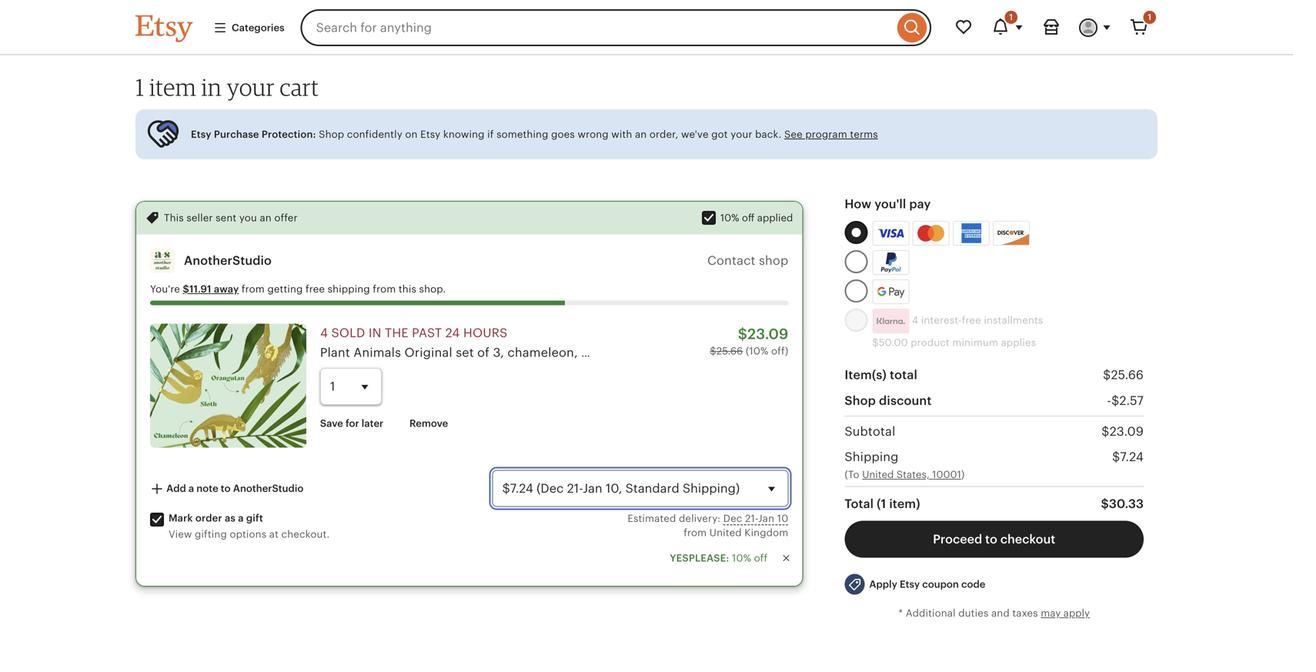 Task type: locate. For each thing, give the bounding box(es) containing it.
gift up options
[[246, 512, 263, 524]]

0 vertical spatial free
[[306, 283, 325, 295]]

1 vertical spatial shop
[[845, 394, 876, 408]]

4 up plant
[[320, 326, 328, 340]]

1 vertical spatial 23.09
[[1110, 425, 1144, 439]]

away
[[214, 283, 239, 295]]

)
[[962, 469, 965, 480]]

0 horizontal spatial in
[[202, 73, 222, 101]]

applies
[[1002, 337, 1037, 349]]

united down shipping
[[863, 469, 894, 480]]

this
[[399, 283, 417, 295]]

gift right off)
[[798, 346, 818, 360]]

united inside estimated delivery: dec 21-jan 10 from united kingdom
[[710, 527, 742, 539]]

shop
[[319, 129, 344, 140], [845, 394, 876, 408]]

anotherstudio up the away
[[184, 254, 272, 268]]

1 horizontal spatial 1
[[1010, 12, 1013, 22]]

1 horizontal spatial 4
[[912, 315, 919, 326]]

1 vertical spatial and
[[992, 608, 1010, 619]]

1 horizontal spatial a
[[238, 512, 244, 524]]

0 horizontal spatial etsy
[[191, 129, 211, 140]]

shop discount
[[845, 394, 932, 408]]

in for your
[[202, 73, 222, 101]]

at
[[269, 529, 279, 540]]

contact shop button
[[708, 254, 789, 267]]

0 vertical spatial in
[[202, 73, 222, 101]]

1 horizontal spatial from
[[373, 283, 396, 295]]

$
[[183, 283, 189, 295], [738, 326, 748, 342], [710, 346, 717, 357], [1104, 368, 1112, 382], [1112, 394, 1120, 408], [1102, 425, 1110, 439], [1113, 450, 1121, 464], [1102, 497, 1110, 511]]

proceed to checkout button
[[845, 521, 1144, 558]]

anotherstudio
[[184, 254, 272, 268], [233, 483, 304, 495]]

4
[[912, 315, 919, 326], [320, 326, 328, 340]]

0 vertical spatial to
[[221, 483, 231, 495]]

0 vertical spatial gift
[[798, 346, 818, 360]]

free up minimum
[[962, 315, 982, 326]]

a right as
[[238, 512, 244, 524]]

1 horizontal spatial in
[[369, 326, 382, 340]]

gifting
[[195, 529, 227, 540]]

23.09 inside $ 23.09 $ 25.66 (10% off)
[[748, 326, 789, 342]]

from down delivery:
[[684, 527, 707, 539]]

2 horizontal spatial etsy
[[900, 579, 920, 590]]

categories
[[232, 22, 285, 33]]

united states, 10001 button
[[863, 468, 962, 482]]

1 vertical spatial anotherstudio
[[233, 483, 304, 495]]

etsy right on
[[421, 129, 441, 140]]

cart
[[280, 73, 319, 101]]

and inside 4 sold in the past 24 hours plant animals original set of 3, chameleon, sloth and orangutan trio, cute plant gift
[[615, 346, 637, 360]]

contact shop
[[708, 254, 789, 267]]

0 vertical spatial 23.09
[[748, 326, 789, 342]]

1 vertical spatial to
[[986, 533, 998, 546]]

2 horizontal spatial from
[[684, 527, 707, 539]]

united down dec
[[710, 527, 742, 539]]

from left the 'this'
[[373, 283, 396, 295]]

shop down item(s)
[[845, 394, 876, 408]]

got
[[712, 129, 728, 140]]

an right the with
[[635, 129, 647, 140]]

total
[[845, 497, 874, 511]]

animals
[[354, 346, 401, 360]]

1 vertical spatial a
[[238, 512, 244, 524]]

4 for 4 interest-free installments
[[912, 315, 919, 326]]

subtotal
[[845, 425, 896, 439]]

your left cart
[[227, 73, 275, 101]]

10%
[[721, 212, 740, 224], [732, 553, 752, 564]]

save for later button
[[309, 410, 395, 437]]

1 vertical spatial 25.66
[[1112, 368, 1144, 382]]

mastercard image
[[915, 223, 948, 244]]

1 horizontal spatial 23.09
[[1110, 425, 1144, 439]]

to right note
[[221, 483, 231, 495]]

off)
[[772, 346, 789, 357]]

gift inside 4 sold in the past 24 hours plant animals original set of 3, chameleon, sloth and orangutan trio, cute plant gift
[[798, 346, 818, 360]]

25.66 left (10%
[[717, 346, 743, 357]]

23.09 up (10%
[[748, 326, 789, 342]]

1 horizontal spatial an
[[635, 129, 647, 140]]

0 horizontal spatial united
[[710, 527, 742, 539]]

free
[[306, 283, 325, 295], [962, 315, 982, 326]]

see program terms link
[[785, 129, 878, 140]]

to inside proceed to checkout button
[[986, 533, 998, 546]]

etsy right the apply
[[900, 579, 920, 590]]

your right "got"
[[731, 129, 753, 140]]

etsy left purchase on the left
[[191, 129, 211, 140]]

1 vertical spatial gift
[[246, 512, 263, 524]]

contact
[[708, 254, 756, 267]]

estimated
[[628, 513, 676, 525]]

shop.
[[419, 283, 446, 295]]

anotherstudio up mark order as a gift view gifting options at checkout.
[[233, 483, 304, 495]]

0 horizontal spatial 23.09
[[748, 326, 789, 342]]

may
[[1041, 608, 1061, 619]]

0 horizontal spatial to
[[221, 483, 231, 495]]

1 vertical spatial off
[[754, 553, 768, 564]]

$50.00
[[873, 337, 908, 349]]

and right sloth
[[615, 346, 637, 360]]

categories button
[[202, 14, 296, 42]]

0 horizontal spatial 4
[[320, 326, 328, 340]]

1
[[1010, 12, 1013, 22], [1148, 12, 1152, 22], [136, 73, 144, 101]]

in up animals
[[369, 326, 382, 340]]

0 horizontal spatial an
[[260, 212, 272, 224]]

from right the away
[[242, 283, 265, 295]]

past
[[412, 326, 442, 340]]

0 vertical spatial and
[[615, 346, 637, 360]]

protection:
[[262, 129, 316, 140]]

0 horizontal spatial a
[[189, 483, 194, 495]]

for
[[346, 418, 359, 429]]

0 vertical spatial off
[[742, 212, 755, 224]]

seller
[[187, 212, 213, 224]]

see
[[785, 129, 803, 140]]

0 horizontal spatial free
[[306, 283, 325, 295]]

10% off applied
[[721, 212, 793, 224]]

shipping
[[328, 283, 370, 295]]

cute
[[733, 346, 760, 360]]

1 vertical spatial your
[[731, 129, 753, 140]]

back.
[[756, 129, 782, 140]]

None search field
[[301, 9, 932, 46]]

4 right the pay in 4 installments icon
[[912, 315, 919, 326]]

apply etsy coupon code button
[[833, 567, 998, 602]]

to
[[221, 483, 231, 495], [986, 533, 998, 546]]

10001
[[933, 469, 962, 480]]

order,
[[650, 129, 679, 140]]

apply
[[870, 579, 898, 590]]

shipping
[[845, 450, 899, 464]]

4 inside 4 sold in the past 24 hours plant animals original set of 3, chameleon, sloth and orangutan trio, cute plant gift
[[320, 326, 328, 340]]

as
[[225, 512, 236, 524]]

add a note to anotherstudio button
[[139, 475, 315, 504]]

apply
[[1064, 608, 1090, 619]]

off down kingdom
[[754, 553, 768, 564]]

and
[[615, 346, 637, 360], [992, 608, 1010, 619]]

additional
[[906, 608, 956, 619]]

off left applied at the right of the page
[[742, 212, 755, 224]]

1 vertical spatial in
[[369, 326, 382, 340]]

gift
[[798, 346, 818, 360], [246, 512, 263, 524]]

shop right the protection:
[[319, 129, 344, 140]]

gift inside mark order as a gift view gifting options at checkout.
[[246, 512, 263, 524]]

an
[[635, 129, 647, 140], [260, 212, 272, 224]]

options
[[230, 529, 267, 540]]

(10%
[[746, 346, 769, 357]]

25.66
[[717, 346, 743, 357], [1112, 368, 1144, 382]]

and left taxes at the bottom right of the page
[[992, 608, 1010, 619]]

1 horizontal spatial gift
[[798, 346, 818, 360]]

hours
[[464, 326, 508, 340]]

0 vertical spatial anotherstudio
[[184, 254, 272, 268]]

$ 7.24
[[1113, 450, 1144, 464]]

in right item
[[202, 73, 222, 101]]

1 horizontal spatial 25.66
[[1112, 368, 1144, 382]]

0 vertical spatial a
[[189, 483, 194, 495]]

23.09 up "$ 7.24"
[[1110, 425, 1144, 439]]

to right proceed
[[986, 533, 998, 546]]

google pay image
[[874, 280, 909, 304]]

your
[[227, 73, 275, 101], [731, 129, 753, 140]]

add a note to anotherstudio
[[164, 483, 304, 495]]

item(s)
[[845, 368, 887, 382]]

0 horizontal spatial your
[[227, 73, 275, 101]]

1 vertical spatial an
[[260, 212, 272, 224]]

0 horizontal spatial 25.66
[[717, 346, 743, 357]]

categories banner
[[108, 0, 1186, 55]]

0 horizontal spatial and
[[615, 346, 637, 360]]

1 horizontal spatial and
[[992, 608, 1010, 619]]

25.66 inside $ 23.09 $ 25.66 (10% off)
[[717, 346, 743, 357]]

free right getting
[[306, 283, 325, 295]]

item)
[[890, 497, 921, 511]]

taxes
[[1013, 608, 1039, 619]]

1 horizontal spatial to
[[986, 533, 998, 546]]

may apply button
[[1041, 607, 1090, 621]]

23.09 for $ 23.09
[[1110, 425, 1144, 439]]

an right 'you' at the top left of page
[[260, 212, 272, 224]]

checkout.
[[282, 529, 330, 540]]

1 horizontal spatial shop
[[845, 394, 876, 408]]

10% up contact
[[721, 212, 740, 224]]

program
[[806, 129, 848, 140]]

a right add
[[189, 483, 194, 495]]

25.66 up "- $ 2.57"
[[1112, 368, 1144, 382]]

0 vertical spatial 25.66
[[717, 346, 743, 357]]

1 vertical spatial united
[[710, 527, 742, 539]]

10% down kingdom
[[732, 553, 752, 564]]

1 horizontal spatial united
[[863, 469, 894, 480]]

0 vertical spatial shop
[[319, 129, 344, 140]]

none search field inside categories banner
[[301, 9, 932, 46]]

1 vertical spatial free
[[962, 315, 982, 326]]

terms
[[850, 129, 878, 140]]

sent
[[216, 212, 237, 224]]

sold
[[331, 326, 365, 340]]

* additional duties and taxes may apply
[[899, 608, 1090, 619]]

1 horizontal spatial your
[[731, 129, 753, 140]]

0 horizontal spatial gift
[[246, 512, 263, 524]]

note
[[197, 483, 218, 495]]

in inside 4 sold in the past 24 hours plant animals original set of 3, chameleon, sloth and orangutan trio, cute plant gift
[[369, 326, 382, 340]]

*
[[899, 608, 903, 619]]

plant
[[320, 346, 350, 360]]



Task type: describe. For each thing, give the bounding box(es) containing it.
30.33
[[1110, 497, 1144, 511]]

you're $ 11.91 away from getting free shipping from this shop.
[[150, 283, 446, 295]]

total
[[890, 368, 918, 382]]

with
[[612, 129, 633, 140]]

offer
[[274, 212, 298, 224]]

confidently
[[347, 129, 403, 140]]

2.57
[[1120, 394, 1144, 408]]

24
[[446, 326, 460, 340]]

$ 23.09
[[1102, 425, 1144, 439]]

the
[[385, 326, 409, 340]]

states,
[[897, 469, 930, 480]]

1 inside popup button
[[1010, 12, 1013, 22]]

sloth
[[582, 346, 611, 360]]

item
[[149, 73, 197, 101]]

total (1 item)
[[845, 497, 921, 511]]

this
[[164, 212, 184, 224]]

remove
[[410, 418, 448, 429]]

dec
[[724, 513, 743, 525]]

jan
[[759, 513, 775, 525]]

-
[[1108, 394, 1112, 408]]

0 horizontal spatial 1
[[136, 73, 144, 101]]

checkout
[[1001, 533, 1056, 546]]

goes
[[551, 129, 575, 140]]

kingdom
[[745, 527, 789, 539]]

visa image
[[878, 227, 904, 240]]

21-
[[745, 513, 759, 525]]

mark order as a gift view gifting options at checkout.
[[169, 512, 330, 540]]

on
[[405, 129, 418, 140]]

pay in 4 installments image
[[873, 309, 910, 334]]

product
[[911, 337, 950, 349]]

mark
[[169, 512, 193, 524]]

from inside estimated delivery: dec 21-jan 10 from united kingdom
[[684, 527, 707, 539]]

yesplease: 10% off
[[670, 553, 768, 564]]

coupon
[[923, 579, 959, 590]]

save for later
[[320, 418, 384, 429]]

1 vertical spatial 10%
[[732, 553, 752, 564]]

paypal image
[[875, 253, 907, 273]]

1 horizontal spatial free
[[962, 315, 982, 326]]

3,
[[493, 346, 504, 360]]

a inside mark order as a gift view gifting options at checkout.
[[238, 512, 244, 524]]

- $ 2.57
[[1108, 394, 1144, 408]]

original
[[405, 346, 453, 360]]

getting
[[268, 283, 303, 295]]

discount
[[879, 394, 932, 408]]

minimum
[[953, 337, 999, 349]]

1 button
[[983, 9, 1033, 46]]

4 sold in the past 24 hours plant animals original set of 3, chameleon, sloth and orangutan trio, cute plant gift
[[320, 326, 818, 360]]

trio,
[[706, 346, 730, 360]]

Search for anything text field
[[301, 9, 894, 46]]

0 vertical spatial your
[[227, 73, 275, 101]]

7.24
[[1121, 450, 1144, 464]]

interest-
[[922, 315, 962, 326]]

0 vertical spatial united
[[863, 469, 894, 480]]

$ 25.66
[[1104, 368, 1144, 382]]

anotherstudio inside dropdown button
[[233, 483, 304, 495]]

11.91
[[189, 283, 212, 295]]

you
[[239, 212, 257, 224]]

plant animals original set of 3, chameleon, sloth and orangutan trio, cute plant gift link
[[320, 346, 818, 360]]

(to united states, 10001 )
[[845, 469, 965, 480]]

0 horizontal spatial from
[[242, 283, 265, 295]]

delivery:
[[679, 513, 721, 525]]

a inside dropdown button
[[189, 483, 194, 495]]

23.09 for $ 23.09 $ 25.66 (10% off)
[[748, 326, 789, 342]]

american express image
[[956, 223, 988, 244]]

something
[[497, 129, 549, 140]]

view
[[169, 529, 192, 540]]

0 vertical spatial an
[[635, 129, 647, 140]]

duties
[[959, 608, 989, 619]]

how you'll pay
[[845, 197, 931, 211]]

you're
[[150, 283, 180, 295]]

plant animals original set of 3, chameleon, sloth and orangutan trio, cute plant gift image
[[150, 324, 306, 448]]

1 horizontal spatial etsy
[[421, 129, 441, 140]]

$ 23.09 $ 25.66 (10% off)
[[710, 326, 789, 357]]

item(s) total
[[845, 368, 918, 382]]

4 for 4 sold in the past 24 hours plant animals original set of 3, chameleon, sloth and orangutan trio, cute plant gift
[[320, 326, 328, 340]]

2 horizontal spatial 1
[[1148, 12, 1152, 22]]

this seller sent you an offer
[[164, 212, 298, 224]]

set
[[456, 346, 474, 360]]

knowing
[[443, 129, 485, 140]]

etsy purchase protection: shop confidently on etsy knowing if something goes wrong with an order, we've got your back. see program terms
[[191, 129, 878, 140]]

discover image
[[994, 224, 1031, 247]]

anotherstudio link
[[184, 254, 272, 268]]

etsy inside dropdown button
[[900, 579, 920, 590]]

plant
[[764, 346, 794, 360]]

code
[[962, 579, 986, 590]]

10
[[778, 513, 789, 525]]

orangutan
[[641, 346, 703, 360]]

anotherstudio image
[[150, 248, 175, 273]]

0 vertical spatial 10%
[[721, 212, 740, 224]]

apply etsy coupon code
[[870, 579, 986, 590]]

later
[[362, 418, 384, 429]]

order
[[196, 512, 222, 524]]

how
[[845, 197, 872, 211]]

estimated delivery: dec 21-jan 10 from united kingdom
[[628, 513, 789, 539]]

to inside add a note to anotherstudio dropdown button
[[221, 483, 231, 495]]

in for the
[[369, 326, 382, 340]]

1 item in your cart
[[136, 73, 319, 101]]

if
[[488, 129, 494, 140]]

0 horizontal spatial shop
[[319, 129, 344, 140]]

you'll
[[875, 197, 907, 211]]



Task type: vqa. For each thing, say whether or not it's contained in the screenshot.
Brooklyn link
no



